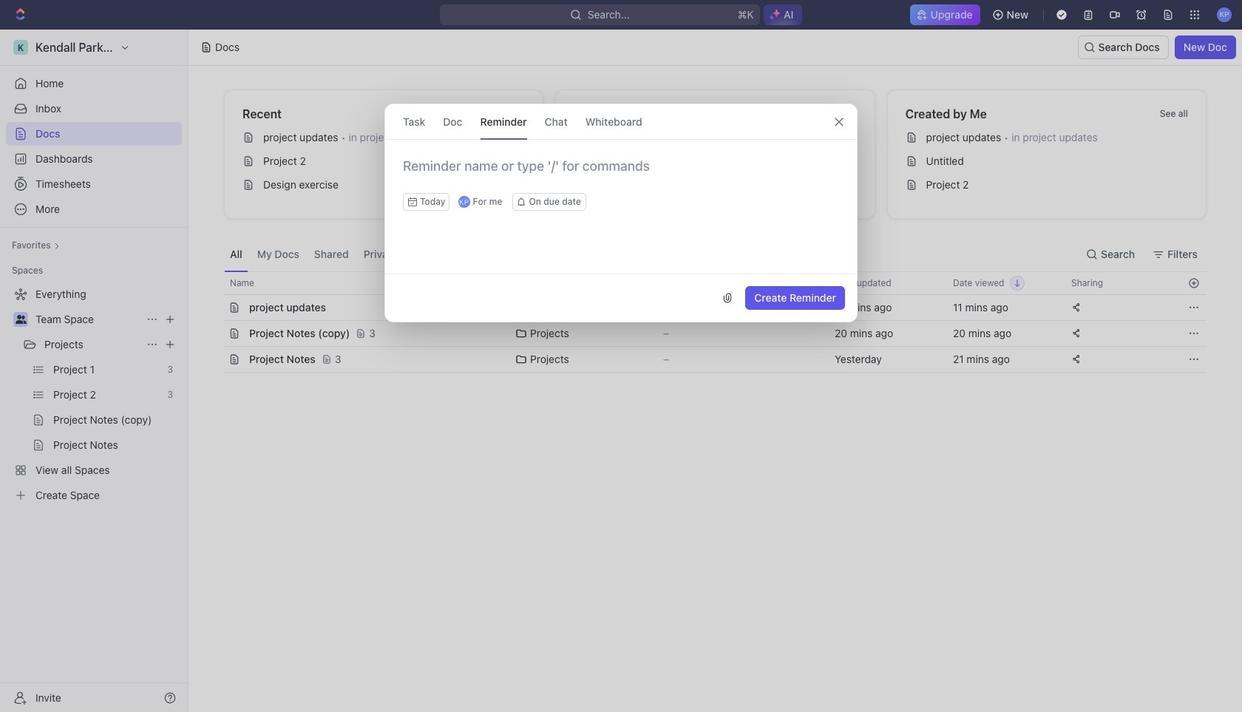 Task type: locate. For each thing, give the bounding box(es) containing it.
1 vertical spatial cell
[[208, 321, 224, 346]]

row
[[208, 271, 1207, 295], [208, 294, 1207, 321], [208, 320, 1207, 347], [208, 346, 1207, 373]]

4 row from the top
[[208, 346, 1207, 373]]

no favorited docs image
[[686, 123, 745, 182]]

tab list
[[224, 237, 591, 271]]

table
[[208, 271, 1207, 373]]

column header
[[208, 271, 224, 295]]

2 vertical spatial cell
[[208, 347, 224, 372]]

2 cell from the top
[[208, 321, 224, 346]]

tree
[[6, 283, 182, 507]]

cell
[[208, 295, 224, 320], [208, 321, 224, 346], [208, 347, 224, 372]]

0 vertical spatial cell
[[208, 295, 224, 320]]

dialog
[[385, 104, 858, 323]]

tree inside the sidebar navigation
[[6, 283, 182, 507]]



Task type: describe. For each thing, give the bounding box(es) containing it.
sidebar navigation
[[0, 30, 189, 712]]

2 row from the top
[[208, 294, 1207, 321]]

user group image
[[15, 315, 26, 324]]

1 row from the top
[[208, 271, 1207, 295]]

3 cell from the top
[[208, 347, 224, 372]]

1 cell from the top
[[208, 295, 224, 320]]

3 row from the top
[[208, 320, 1207, 347]]

Reminder na﻿me or type '/' for commands text field
[[385, 158, 857, 193]]



Task type: vqa. For each thing, say whether or not it's contained in the screenshot.
column header at top left
yes



